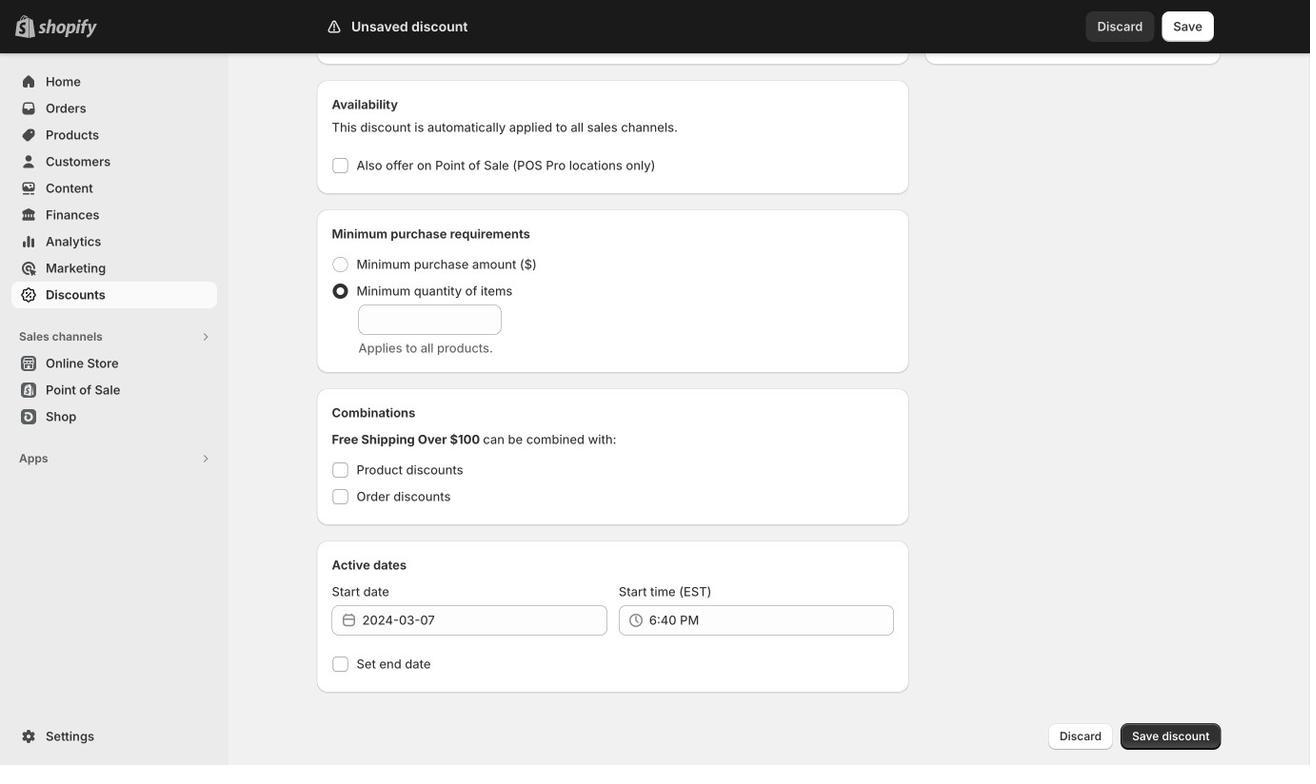 Task type: locate. For each thing, give the bounding box(es) containing it.
None text field
[[359, 305, 501, 335]]



Task type: vqa. For each thing, say whether or not it's contained in the screenshot.
"Shopify" "image"
yes



Task type: describe. For each thing, give the bounding box(es) containing it.
Enter time text field
[[649, 606, 894, 636]]

YYYY-MM-DD text field
[[362, 606, 607, 636]]

shopify image
[[38, 19, 97, 38]]



